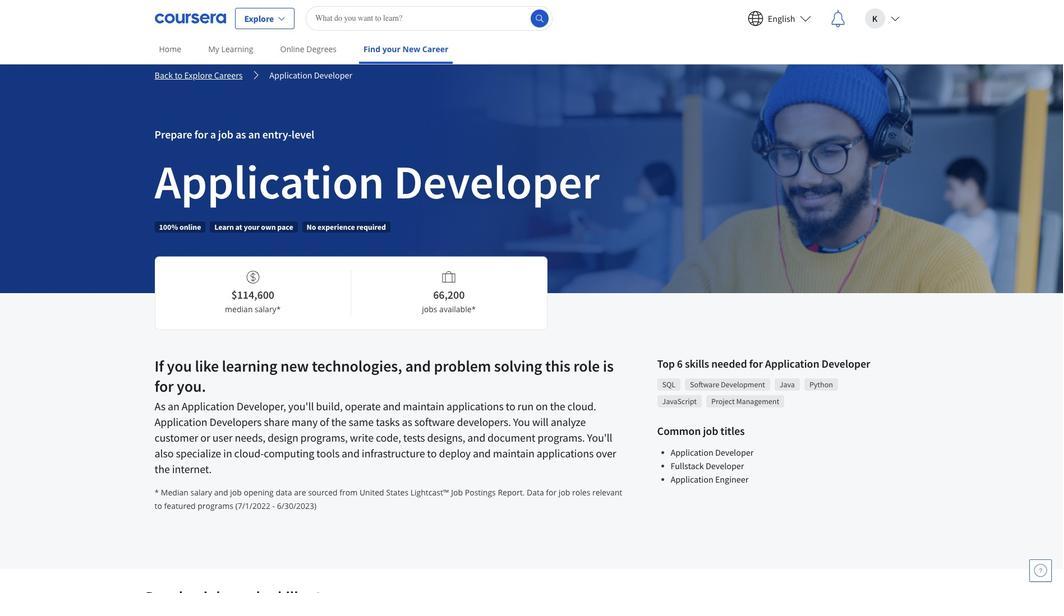 Task type: describe. For each thing, give the bounding box(es) containing it.
learning
[[222, 356, 277, 376]]

common
[[657, 424, 701, 438]]

computing
[[264, 447, 314, 461]]

developer,
[[237, 400, 286, 414]]

application up fullstack
[[671, 447, 714, 458]]

median
[[225, 304, 253, 314]]

customer
[[155, 431, 198, 445]]

coursera image
[[155, 9, 226, 27]]

project management
[[711, 397, 779, 407]]

0 horizontal spatial as
[[236, 127, 246, 141]]

developers
[[210, 415, 262, 429]]

like
[[195, 356, 219, 376]]

opening
[[244, 488, 274, 498]]

job left roles
[[559, 488, 570, 498]]

programs,
[[301, 431, 348, 445]]

my
[[208, 44, 219, 54]]

1 horizontal spatial your
[[382, 44, 401, 54]]

home link
[[155, 36, 186, 62]]

engineer
[[715, 474, 749, 485]]

document
[[488, 431, 536, 445]]

online
[[180, 222, 201, 232]]

top 6 skills needed for application developer
[[657, 357, 871, 371]]

job left the "titles"
[[703, 424, 718, 438]]

needs,
[[235, 431, 265, 445]]

an inside if you like learning new technologies, and problem solving this role is for you. as an application developer, you'll build, operate and maintain applications to run on the cloud. application developers share many of the same tasks as software developers. you will analyze customer or user needs, design programs, write code, tests designs, and document programs. you'll also specialize in cloud-computing tools and infrastructure to deploy and maintain applications over the internet.
[[168, 400, 179, 414]]

titles
[[721, 424, 745, 438]]

0 vertical spatial applications
[[447, 400, 504, 414]]

many
[[292, 415, 318, 429]]

lightcast™
[[411, 488, 449, 498]]

entry-
[[262, 127, 292, 141]]

you'll
[[288, 400, 314, 414]]

if
[[155, 356, 164, 376]]

programs
[[198, 501, 233, 512]]

you.
[[177, 376, 206, 397]]

100%
[[159, 222, 178, 232]]

and right deploy
[[473, 447, 491, 461]]

problem
[[434, 356, 491, 376]]

* for 66,200
[[472, 304, 476, 314]]

united
[[360, 488, 384, 498]]

user
[[213, 431, 233, 445]]

needed
[[711, 357, 747, 371]]

top
[[657, 357, 675, 371]]

* median salary and job opening data are sourced from united states lightcast™ job postings report. data for job roles relevant to featured programs (7/1/2022 - 6/30/2023)
[[155, 488, 622, 512]]

online degrees link
[[276, 36, 341, 62]]

technologies,
[[312, 356, 402, 376]]

online degrees
[[280, 44, 337, 54]]

management
[[736, 397, 779, 407]]

and down developers.
[[468, 431, 485, 445]]

and left problem
[[405, 356, 431, 376]]

experience
[[318, 222, 355, 232]]

share
[[264, 415, 289, 429]]

6/30/2023)
[[277, 501, 317, 512]]

development
[[721, 380, 765, 390]]

prepare
[[155, 127, 192, 141]]

k button
[[856, 0, 909, 36]]

to left run
[[506, 400, 515, 414]]

are
[[294, 488, 306, 498]]

careers
[[214, 70, 243, 81]]

pace
[[277, 222, 293, 232]]

66,200 jobs available *
[[422, 288, 476, 314]]

job right a
[[218, 127, 233, 141]]

is
[[603, 356, 614, 376]]

write
[[350, 431, 374, 445]]

for up development
[[749, 357, 763, 371]]

featured
[[164, 501, 196, 512]]

new
[[403, 44, 420, 54]]

* inside the * median salary and job opening data are sourced from united states lightcast™ job postings report. data for job roles relevant to featured programs (7/1/2022 - 6/30/2023)
[[155, 488, 159, 498]]

skills
[[685, 357, 709, 371]]

0 horizontal spatial explore
[[184, 70, 212, 81]]

to inside the * median salary and job opening data are sourced from united states lightcast™ job postings report. data for job roles relevant to featured programs (7/1/2022 - 6/30/2023)
[[155, 501, 162, 512]]

0 vertical spatial application developer
[[270, 70, 352, 81]]

$114,600 median salary *
[[225, 288, 281, 314]]

application up the own
[[155, 152, 384, 212]]

6
[[677, 357, 683, 371]]

as inside if you like learning new technologies, and problem solving this role is for you. as an application developer, you'll build, operate and maintain applications to run on the cloud. application developers share many of the same tasks as software developers. you will analyze customer or user needs, design programs, write code, tests designs, and document programs. you'll also specialize in cloud-computing tools and infrastructure to deploy and maintain applications over the internet.
[[402, 415, 412, 429]]

build,
[[316, 400, 343, 414]]

What do you want to learn? text field
[[306, 6, 553, 31]]

sourced
[[308, 488, 338, 498]]

1 vertical spatial your
[[244, 222, 260, 232]]

learn at your own pace
[[214, 222, 293, 232]]

new
[[280, 356, 309, 376]]

application down fullstack
[[671, 474, 714, 485]]

infrastructure
[[362, 447, 425, 461]]

roles
[[572, 488, 590, 498]]

javascript
[[662, 397, 697, 407]]

you
[[513, 415, 530, 429]]

at
[[235, 222, 242, 232]]

* for $114,600
[[276, 304, 281, 314]]

back
[[155, 70, 173, 81]]

software
[[414, 415, 455, 429]]

-
[[272, 501, 275, 512]]

application down online
[[270, 70, 312, 81]]

job up (7/1/2022
[[230, 488, 242, 498]]

run
[[518, 400, 534, 414]]



Task type: vqa. For each thing, say whether or not it's contained in the screenshot.
later
no



Task type: locate. For each thing, give the bounding box(es) containing it.
same
[[349, 415, 374, 429]]

*
[[276, 304, 281, 314], [472, 304, 476, 314], [155, 488, 159, 498]]

1 vertical spatial maintain
[[493, 447, 535, 461]]

tasks
[[376, 415, 400, 429]]

* right median
[[276, 304, 281, 314]]

0 vertical spatial the
[[550, 400, 565, 414]]

the right of
[[331, 415, 347, 429]]

1 horizontal spatial an
[[248, 127, 260, 141]]

learn
[[214, 222, 234, 232]]

* right the jobs
[[472, 304, 476, 314]]

None search field
[[306, 6, 553, 31]]

1 horizontal spatial maintain
[[493, 447, 535, 461]]

0 horizontal spatial an
[[168, 400, 179, 414]]

0 horizontal spatial salary
[[190, 488, 212, 498]]

available
[[439, 304, 472, 314]]

1 horizontal spatial applications
[[537, 447, 594, 461]]

1 vertical spatial application developer
[[155, 152, 600, 212]]

as
[[236, 127, 246, 141], [402, 415, 412, 429]]

analyze
[[551, 415, 586, 429]]

find your new career
[[364, 44, 449, 54]]

find
[[364, 44, 380, 54]]

application developer fullstack developer application engineer
[[671, 447, 754, 485]]

also
[[155, 447, 174, 461]]

(7/1/2022
[[235, 501, 270, 512]]

applications down programs.
[[537, 447, 594, 461]]

0 vertical spatial explore
[[244, 13, 274, 24]]

and up tasks
[[383, 400, 401, 414]]

0 horizontal spatial applications
[[447, 400, 504, 414]]

application developer down online degrees
[[270, 70, 352, 81]]

the right on
[[550, 400, 565, 414]]

for
[[194, 127, 208, 141], [749, 357, 763, 371], [155, 376, 174, 397], [546, 488, 557, 498]]

1 vertical spatial as
[[402, 415, 412, 429]]

states
[[386, 488, 409, 498]]

application up java
[[765, 357, 820, 371]]

application
[[270, 70, 312, 81], [155, 152, 384, 212], [765, 357, 820, 371], [182, 400, 234, 414], [155, 415, 207, 429], [671, 447, 714, 458], [671, 474, 714, 485]]

cloud-
[[234, 447, 264, 461]]

my learning link
[[204, 36, 258, 62]]

tests
[[403, 431, 425, 445]]

over
[[596, 447, 616, 461]]

an right as
[[168, 400, 179, 414]]

an left entry-
[[248, 127, 260, 141]]

solving
[[494, 356, 542, 376]]

job
[[218, 127, 233, 141], [703, 424, 718, 438], [230, 488, 242, 498], [559, 488, 570, 498]]

postings
[[465, 488, 496, 498]]

0 vertical spatial your
[[382, 44, 401, 54]]

explore inside popup button
[[244, 13, 274, 24]]

explore up 'learning'
[[244, 13, 274, 24]]

software development
[[690, 380, 765, 390]]

deploy
[[439, 447, 471, 461]]

back to explore careers
[[155, 70, 243, 81]]

as up tests
[[402, 415, 412, 429]]

* inside 66,200 jobs available *
[[472, 304, 476, 314]]

relevant
[[592, 488, 622, 498]]

prepare for a job as an entry-level
[[155, 127, 314, 141]]

salary inside $114,600 median salary *
[[255, 304, 276, 314]]

your
[[382, 44, 401, 54], [244, 222, 260, 232]]

application down you.
[[182, 400, 234, 414]]

software
[[690, 380, 719, 390]]

for right data
[[546, 488, 557, 498]]

cloud.
[[568, 400, 596, 414]]

maintain down document
[[493, 447, 535, 461]]

salary for $114,600
[[255, 304, 276, 314]]

find your new career link
[[359, 36, 453, 64]]

1 horizontal spatial the
[[331, 415, 347, 429]]

no experience required
[[307, 222, 386, 232]]

salary
[[255, 304, 276, 314], [190, 488, 212, 498]]

0 horizontal spatial *
[[155, 488, 159, 498]]

application developer up required
[[155, 152, 600, 212]]

1 vertical spatial salary
[[190, 488, 212, 498]]

jobs
[[422, 304, 437, 314]]

programs.
[[538, 431, 585, 445]]

designs,
[[427, 431, 465, 445]]

your right at
[[244, 222, 260, 232]]

1 vertical spatial explore
[[184, 70, 212, 81]]

back to explore careers link
[[155, 68, 243, 82]]

to down 'median'
[[155, 501, 162, 512]]

and inside the * median salary and job opening data are sourced from united states lightcast™ job postings report. data for job roles relevant to featured programs (7/1/2022 - 6/30/2023)
[[214, 488, 228, 498]]

1 horizontal spatial as
[[402, 415, 412, 429]]

0 horizontal spatial maintain
[[403, 400, 444, 414]]

for inside if you like learning new technologies, and problem solving this role is for you. as an application developer, you'll build, operate and maintain applications to run on the cloud. application developers share many of the same tasks as software developers. you will analyze customer or user needs, design programs, write code, tests designs, and document programs. you'll also specialize in cloud-computing tools and infrastructure to deploy and maintain applications over the internet.
[[155, 376, 174, 397]]

for left a
[[194, 127, 208, 141]]

python
[[810, 380, 833, 390]]

0 vertical spatial maintain
[[403, 400, 444, 414]]

0 horizontal spatial your
[[244, 222, 260, 232]]

java
[[780, 380, 795, 390]]

your right find
[[382, 44, 401, 54]]

1 horizontal spatial *
[[276, 304, 281, 314]]

career
[[422, 44, 449, 54]]

salary up "programs"
[[190, 488, 212, 498]]

and down write
[[342, 447, 360, 461]]

for inside the * median salary and job opening data are sourced from united states lightcast™ job postings report. data for job roles relevant to featured programs (7/1/2022 - 6/30/2023)
[[546, 488, 557, 498]]

2 horizontal spatial *
[[472, 304, 476, 314]]

no
[[307, 222, 316, 232]]

for up as
[[155, 376, 174, 397]]

the down also
[[155, 462, 170, 476]]

applications up developers.
[[447, 400, 504, 414]]

to down designs,
[[427, 447, 437, 461]]

tools
[[317, 447, 340, 461]]

k
[[872, 13, 878, 24]]

salary for *
[[190, 488, 212, 498]]

own
[[261, 222, 276, 232]]

maintain up software
[[403, 400, 444, 414]]

this
[[545, 356, 571, 376]]

explore left careers
[[184, 70, 212, 81]]

online
[[280, 44, 304, 54]]

median
[[161, 488, 188, 498]]

developers.
[[457, 415, 511, 429]]

1 horizontal spatial explore
[[244, 13, 274, 24]]

as right a
[[236, 127, 246, 141]]

explore button
[[235, 8, 295, 29]]

1 horizontal spatial salary
[[255, 304, 276, 314]]

role
[[574, 356, 600, 376]]

66,200
[[433, 288, 465, 302]]

1 vertical spatial applications
[[537, 447, 594, 461]]

* left 'median'
[[155, 488, 159, 498]]

internet.
[[172, 462, 212, 476]]

common job titles
[[657, 424, 745, 438]]

1 vertical spatial the
[[331, 415, 347, 429]]

0 vertical spatial as
[[236, 127, 246, 141]]

and up "programs"
[[214, 488, 228, 498]]

code,
[[376, 431, 401, 445]]

0 vertical spatial salary
[[255, 304, 276, 314]]

application up customer
[[155, 415, 207, 429]]

to
[[175, 70, 182, 81], [506, 400, 515, 414], [427, 447, 437, 461], [155, 501, 162, 512]]

report.
[[498, 488, 525, 498]]

design
[[268, 431, 298, 445]]

to right back
[[175, 70, 182, 81]]

required
[[357, 222, 386, 232]]

level
[[292, 127, 314, 141]]

2 horizontal spatial the
[[550, 400, 565, 414]]

* inside $114,600 median salary *
[[276, 304, 281, 314]]

0 vertical spatial an
[[248, 127, 260, 141]]

2 vertical spatial the
[[155, 462, 170, 476]]

or
[[200, 431, 210, 445]]

in
[[223, 447, 232, 461]]

help center image
[[1034, 564, 1048, 578]]

0 horizontal spatial the
[[155, 462, 170, 476]]

project
[[711, 397, 735, 407]]

specialize
[[176, 447, 221, 461]]

$114,600
[[231, 288, 274, 302]]

data
[[527, 488, 544, 498]]

salary inside the * median salary and job opening data are sourced from united states lightcast™ job postings report. data for job roles relevant to featured programs (7/1/2022 - 6/30/2023)
[[190, 488, 212, 498]]

an
[[248, 127, 260, 141], [168, 400, 179, 414]]

salary down $114,600
[[255, 304, 276, 314]]

application developer
[[270, 70, 352, 81], [155, 152, 600, 212]]

operate
[[345, 400, 381, 414]]

home
[[159, 44, 181, 54]]

1 vertical spatial an
[[168, 400, 179, 414]]



